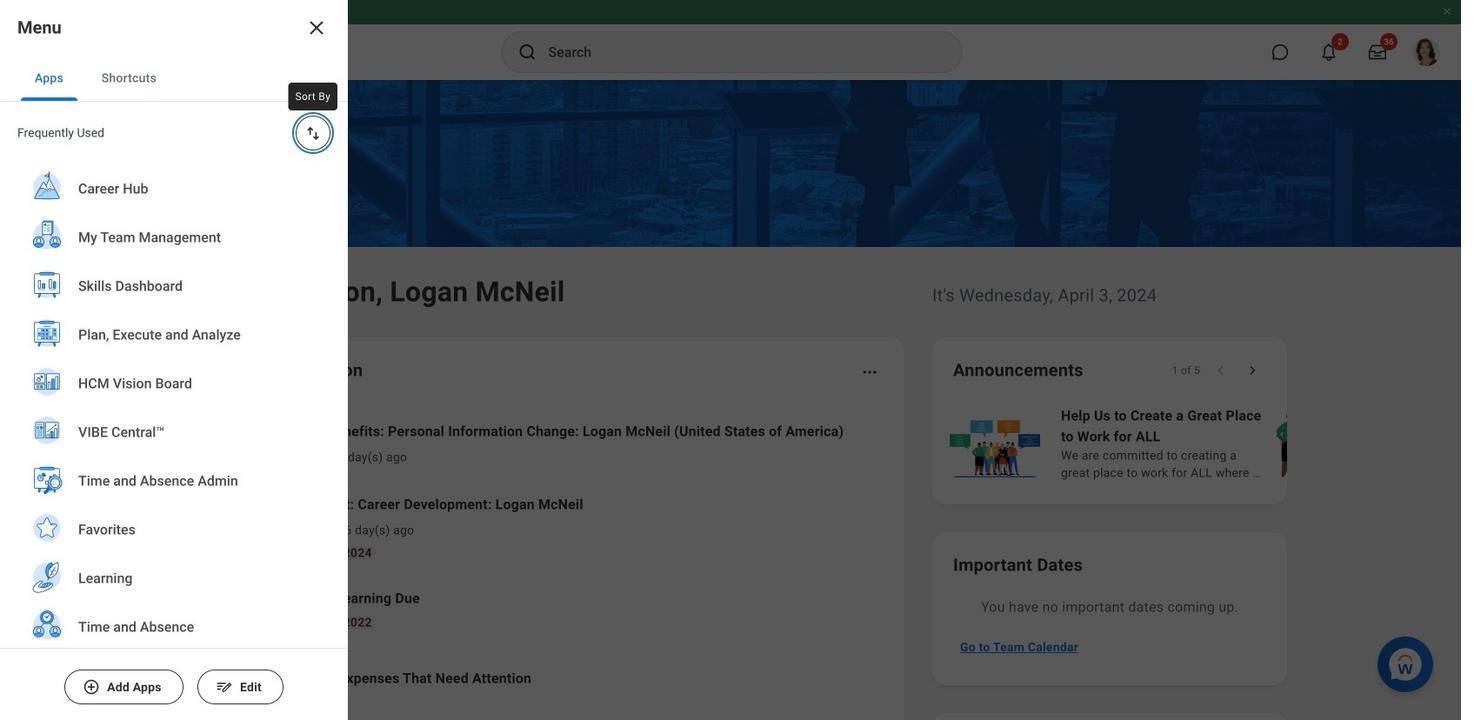 Task type: locate. For each thing, give the bounding box(es) containing it.
main content
[[0, 80, 1462, 720]]

search image
[[517, 42, 538, 63]]

list
[[0, 164, 348, 720], [947, 404, 1462, 484], [195, 407, 884, 713]]

notifications large image
[[1321, 44, 1338, 61]]

tab list
[[0, 56, 348, 102]]

banner
[[0, 0, 1462, 80]]

dashboard expenses image
[[220, 666, 246, 692]]

chevron right small image
[[1244, 362, 1262, 379]]

close environment banner image
[[1443, 6, 1453, 17]]

inbox large image
[[1369, 44, 1387, 61]]

profile logan mcneil element
[[1403, 33, 1451, 71]]

global navigation dialog
[[0, 0, 348, 720]]

status
[[1173, 364, 1201, 378]]



Task type: vqa. For each thing, say whether or not it's contained in the screenshot.
items associated with No
no



Task type: describe. For each thing, give the bounding box(es) containing it.
text edit image
[[216, 679, 233, 696]]

chevron left small image
[[1213, 362, 1230, 379]]

sort image
[[305, 124, 322, 142]]

plus circle image
[[83, 679, 100, 696]]

x image
[[306, 17, 327, 38]]



